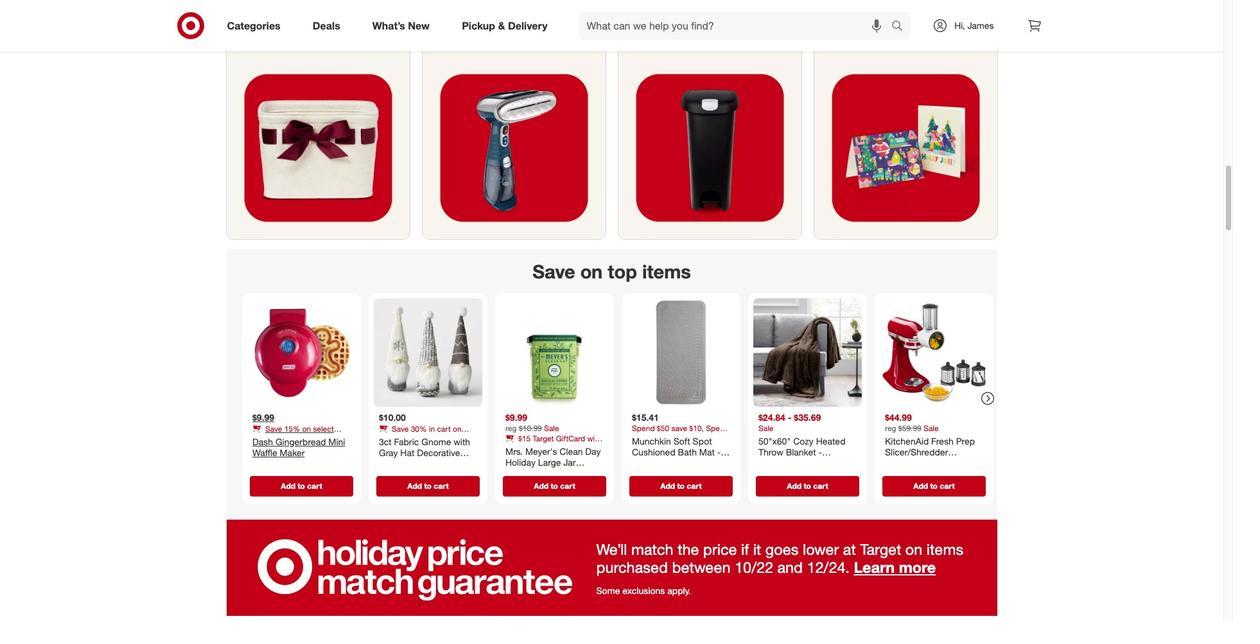 Task type: vqa. For each thing, say whether or not it's contained in the screenshot.
with associated with 3ct Fabric Gnome with Gray Hat Decorative Christmas Figurine - Wondershop™
yes



Task type: describe. For each thing, give the bounding box(es) containing it.
with for boxed christmas cards with circle
[[934, 19, 954, 32]]

add to cart for holiday
[[534, 482, 575, 491]]

munchkin
[[632, 436, 671, 447]]

meyer's
[[525, 446, 557, 457]]

dash
[[252, 437, 273, 448]]

dash gingerbread mini waffle maker
[[252, 437, 345, 459]]

cart for munchkin soft spot cushioned bath mat - gray
[[687, 482, 702, 491]]

fresh
[[931, 436, 954, 447]]

5 add from the left
[[787, 482, 802, 491]]

boxed christmas cards with circle
[[825, 19, 954, 46]]

new
[[408, 19, 430, 32]]

5 add to cart button from the left
[[756, 477, 859, 497]]

jewelry
[[322, 19, 354, 32]]

holiday
[[505, 458, 535, 469]]

add for maker
[[281, 482, 295, 491]]

attachment
[[885, 459, 932, 470]]

target holiday price match guarantee image
[[226, 520, 997, 617]]

waste
[[656, 19, 683, 32]]

steamers*
[[496, 19, 542, 32]]

baskets
[[274, 19, 310, 32]]

with for $15 target giftcard with $50 home care purchase
[[587, 434, 601, 444]]

clean
[[559, 446, 583, 457]]

gray inside munchkin soft spot cushioned bath mat - gray
[[632, 459, 651, 470]]

categories
[[227, 19, 281, 32]]

sale for $35.69
[[758, 424, 773, 434]]

select inside save 30% in cart on select holiday decor
[[379, 434, 399, 444]]

- inside $44.99 reg $59.99 sale kitchenaid fresh prep slicer/shredder attachment - white ksmvsa
[[934, 459, 938, 470]]

exclusions
[[623, 586, 665, 597]]

lower
[[803, 541, 839, 560]]

- left iowa
[[536, 469, 540, 480]]

add to cart button for holiday
[[503, 477, 606, 497]]

cart inside save 30% in cart on select holiday decor
[[437, 425, 450, 434]]

$35.69
[[794, 413, 821, 424]]

hefty waste bins* link
[[618, 0, 801, 240]]

large
[[538, 458, 561, 469]]

add for bath
[[660, 482, 675, 491]]

pickup & delivery
[[462, 19, 548, 32]]

what's
[[372, 19, 405, 32]]

select conair steamers*
[[433, 19, 542, 32]]

15%
[[284, 425, 300, 434]]

select inside save 15% on select kitchen items
[[313, 425, 334, 434]]

decor
[[428, 434, 448, 444]]

pine
[[563, 469, 581, 480]]

jar
[[563, 458, 576, 469]]

10/22
[[735, 559, 774, 578]]

search
[[886, 20, 917, 33]]

sale for $59.99
[[924, 424, 939, 434]]

$24.84 - $35.69 sale 50"x60" cozy heated throw blanket - brookstone
[[758, 413, 845, 470]]

kitchenaid
[[885, 436, 929, 447]]

cart for kitchenaid fresh prep slicer/shredder attachment - white ksmvsa
[[940, 482, 955, 491]]

3ct fabric gnome with gray hat decorative christmas figurine - wondershop™ image
[[374, 299, 482, 408]]

prep
[[956, 436, 975, 447]]

kitchenaid fresh prep slicer/shredder attachment - white ksmvsa image
[[880, 299, 988, 408]]

blanket
[[786, 447, 816, 458]]

$15 target giftcard with $50 home care purchase
[[505, 434, 601, 454]]

soft
[[673, 436, 690, 447]]

and
[[778, 559, 803, 578]]

30%
[[411, 425, 427, 434]]

search button
[[886, 12, 917, 42]]

heated
[[816, 436, 845, 447]]

if
[[741, 541, 749, 560]]

mrs.
[[505, 446, 523, 457]]

to for maker
[[297, 482, 305, 491]]

6 add to cart button from the left
[[882, 477, 986, 497]]

christmas inside 3ct fabric gnome with gray hat decorative christmas figurine - wondershop™
[[379, 459, 420, 470]]

munchkin soft spot cushioned bath mat - gray image
[[627, 299, 735, 408]]

in
[[429, 425, 435, 434]]

gray inside 3ct fabric gnome with gray hat decorative christmas figurine - wondershop™
[[379, 448, 398, 459]]

white
[[940, 459, 963, 470]]

we'll
[[597, 541, 627, 560]]

storage baskets & jewelry organizers* link
[[226, 0, 410, 240]]

$9.99 for $9.99
[[252, 413, 274, 424]]

add to cart for gray
[[407, 482, 449, 491]]

12/24.
[[807, 559, 850, 578]]

top
[[608, 260, 637, 283]]

mrs. meyer's clean day holiday large jar candle - iowa pine - 7.2oz
[[505, 446, 601, 491]]

decorative
[[417, 448, 460, 459]]

items inside we'll match the price if it goes lower at target on items purchased between 10/22 and 12/24.
[[927, 541, 964, 560]]

add to cart for maker
[[281, 482, 322, 491]]

spot
[[693, 436, 712, 447]]

add for holiday
[[534, 482, 548, 491]]

storage
[[237, 19, 271, 32]]

giftcard
[[556, 434, 585, 444]]

ksmvsa
[[885, 470, 922, 481]]

3ct fabric gnome with gray hat decorative christmas figurine - wondershop™
[[379, 437, 470, 481]]

save on top items
[[533, 260, 691, 283]]

holiday
[[402, 434, 426, 444]]

categories link
[[216, 12, 297, 40]]

$59.99
[[898, 424, 921, 434]]

on inside save 30% in cart on select holiday decor
[[453, 425, 461, 434]]

mrs. meyer's clean day holiday large jar candle - iowa pine - 7.2oz image
[[500, 299, 609, 408]]

fabric
[[394, 437, 419, 448]]

on inside save 15% on select kitchen items
[[302, 425, 311, 434]]

some exclusions apply.
[[597, 586, 691, 597]]

mini
[[328, 437, 345, 448]]

mat
[[699, 447, 715, 458]]

on inside we'll match the price if it goes lower at target on items purchased between 10/22 and 12/24.
[[906, 541, 923, 560]]

- right the pine at the bottom left of page
[[583, 469, 587, 480]]

waffle
[[252, 448, 277, 459]]

throw
[[758, 447, 783, 458]]

hi,
[[955, 20, 965, 31]]

cards
[[906, 19, 932, 32]]

reg for $44.99
[[885, 424, 896, 434]]



Task type: locate. For each thing, give the bounding box(es) containing it.
$15.41
[[632, 413, 659, 424]]

sale inside $24.84 - $35.69 sale 50"x60" cozy heated throw blanket - brookstone
[[758, 424, 773, 434]]

1 add to cart button from the left
[[250, 477, 353, 497]]

- right mat
[[717, 447, 721, 458]]

2 reg from the left
[[885, 424, 896, 434]]

storage baskets & jewelry organizers*
[[237, 19, 354, 45]]

1 reg from the left
[[505, 424, 517, 434]]

purchased
[[597, 559, 668, 578]]

save 15% on select kitchen items
[[252, 425, 334, 444]]

2 horizontal spatial with
[[934, 19, 954, 32]]

target right "at"
[[860, 541, 902, 560]]

select conair steamers* link
[[422, 0, 606, 240]]

add down "maker"
[[281, 482, 295, 491]]

save for 3ct fabric gnome with gray hat decorative christmas figurine - wondershop™
[[392, 425, 408, 434]]

1 add to cart from the left
[[281, 482, 322, 491]]

with inside $15 target giftcard with $50 home care purchase
[[587, 434, 601, 444]]

$44.99
[[885, 413, 912, 424]]

sale
[[544, 424, 559, 434], [758, 424, 773, 434], [924, 424, 939, 434]]

1 horizontal spatial save
[[392, 425, 408, 434]]

reg inside $9.99 reg $10.99 sale
[[505, 424, 517, 434]]

cart down white
[[940, 482, 955, 491]]

deals link
[[302, 12, 356, 40]]

on up gingerbread on the left
[[302, 425, 311, 434]]

2 horizontal spatial select
[[433, 19, 460, 32]]

figurine
[[422, 459, 454, 470]]

to down iowa
[[551, 482, 558, 491]]

add down 'wondershop™'
[[407, 482, 422, 491]]

add to cart down "maker"
[[281, 482, 322, 491]]

1 $9.99 from the left
[[252, 413, 274, 424]]

home
[[520, 444, 539, 454]]

0 vertical spatial target
[[533, 434, 554, 444]]

reg left $10.99
[[505, 424, 517, 434]]

add to cart down white
[[913, 482, 955, 491]]

delivery
[[508, 19, 548, 32]]

to for holiday
[[551, 482, 558, 491]]

1 vertical spatial items
[[281, 434, 299, 444]]

4 add to cart from the left
[[660, 482, 702, 491]]

1 horizontal spatial $9.99
[[505, 413, 527, 424]]

save inside save 15% on select kitchen items
[[265, 425, 282, 434]]

1 horizontal spatial select
[[379, 434, 399, 444]]

1 to from the left
[[297, 482, 305, 491]]

add down brookstone
[[787, 482, 802, 491]]

2 horizontal spatial items
[[927, 541, 964, 560]]

add down the ksmvsa
[[913, 482, 928, 491]]

gnome
[[421, 437, 451, 448]]

care
[[541, 444, 556, 454]]

hi, james
[[955, 20, 994, 31]]

save for dash gingerbread mini waffle maker
[[265, 425, 282, 434]]

1 vertical spatial target
[[860, 541, 902, 560]]

hefty waste bins*
[[629, 19, 709, 32]]

&
[[498, 19, 505, 32], [313, 19, 319, 32]]

3 sale from the left
[[924, 424, 939, 434]]

select
[[433, 19, 460, 32], [313, 425, 334, 434], [379, 434, 399, 444]]

the
[[678, 541, 699, 560]]

with for 3ct fabric gnome with gray hat decorative christmas figurine - wondershop™
[[453, 437, 470, 448]]

add to cart button down figurine
[[376, 477, 480, 497]]

add to cart button down large at the bottom of page
[[503, 477, 606, 497]]

1 horizontal spatial christmas
[[856, 19, 903, 32]]

circle
[[833, 33, 858, 46]]

2 $9.99 from the left
[[505, 413, 527, 424]]

4 add to cart button from the left
[[629, 477, 733, 497]]

boxed
[[825, 19, 854, 32]]

sale for $10.99
[[544, 424, 559, 434]]

what's new
[[372, 19, 430, 32]]

1 horizontal spatial sale
[[758, 424, 773, 434]]

target inside $15 target giftcard with $50 home care purchase
[[533, 434, 554, 444]]

purchase
[[559, 444, 591, 454]]

1 horizontal spatial target
[[860, 541, 902, 560]]

What can we help you find? suggestions appear below search field
[[579, 12, 895, 40]]

sale up "fresh"
[[924, 424, 939, 434]]

& right pickup
[[498, 19, 505, 32]]

- inside munchkin soft spot cushioned bath mat - gray
[[717, 447, 721, 458]]

cart for mrs. meyer's clean day holiday large jar candle - iowa pine - 7.2oz
[[560, 482, 575, 491]]

0 horizontal spatial save
[[265, 425, 282, 434]]

save 30% in cart on select holiday decor
[[379, 425, 461, 444]]

add to cart button for maker
[[250, 477, 353, 497]]

reg down $44.99
[[885, 424, 896, 434]]

carousel region
[[226, 250, 997, 520]]

$9.99 for $9.99 reg $10.99 sale
[[505, 413, 527, 424]]

3 add to cart from the left
[[534, 482, 575, 491]]

add to cart button for bath
[[629, 477, 733, 497]]

cart down figurine
[[434, 482, 449, 491]]

add to cart button for gray
[[376, 477, 480, 497]]

- left $35.69
[[788, 413, 791, 424]]

items inside save 15% on select kitchen items
[[281, 434, 299, 444]]

learn more
[[854, 559, 936, 578]]

2 add from the left
[[407, 482, 422, 491]]

- right figurine
[[457, 459, 460, 470]]

we'll match the price if it goes lower at target on items purchased between 10/22 and 12/24.
[[597, 541, 964, 578]]

5 add to cart from the left
[[787, 482, 828, 491]]

add down iowa
[[534, 482, 548, 491]]

add to cart button down "maker"
[[250, 477, 353, 497]]

to down munchkin soft spot cushioned bath mat - gray
[[677, 482, 684, 491]]

cozy
[[793, 436, 814, 447]]

1 horizontal spatial gray
[[632, 459, 651, 470]]

$24.84
[[758, 413, 785, 424]]

0 vertical spatial items
[[642, 260, 691, 283]]

to down attachment
[[930, 482, 938, 491]]

on right learn
[[906, 541, 923, 560]]

2 add to cart button from the left
[[376, 477, 480, 497]]

reg inside $44.99 reg $59.99 sale kitchenaid fresh prep slicer/shredder attachment - white ksmvsa
[[885, 424, 896, 434]]

& inside 'link'
[[498, 19, 505, 32]]

$50
[[505, 444, 518, 454]]

& inside "storage baskets & jewelry organizers*"
[[313, 19, 319, 32]]

add to cart down brookstone
[[787, 482, 828, 491]]

sale down $24.84 at the bottom right of page
[[758, 424, 773, 434]]

0 horizontal spatial sale
[[544, 424, 559, 434]]

what's new link
[[362, 12, 446, 40]]

- down heated
[[818, 447, 822, 458]]

1 horizontal spatial reg
[[885, 424, 896, 434]]

reg for $9.99
[[505, 424, 517, 434]]

cart right the in
[[437, 425, 450, 434]]

save inside save 30% in cart on select holiday decor
[[392, 425, 408, 434]]

cart for 3ct fabric gnome with gray hat decorative christmas figurine - wondershop™
[[434, 482, 449, 491]]

cart down blanket
[[813, 482, 828, 491]]

add for gray
[[407, 482, 422, 491]]

target up meyer's
[[533, 434, 554, 444]]

1 vertical spatial christmas
[[379, 459, 420, 470]]

6 add to cart from the left
[[913, 482, 955, 491]]

to down "maker"
[[297, 482, 305, 491]]

gray down 3ct on the left bottom of page
[[379, 448, 398, 459]]

iowa
[[542, 469, 561, 480]]

$10.00
[[379, 413, 406, 424]]

0 horizontal spatial $9.99
[[252, 413, 274, 424]]

50"x60" cozy heated throw blanket - brookstone image
[[753, 299, 862, 408]]

select right new
[[433, 19, 460, 32]]

0 vertical spatial christmas
[[856, 19, 903, 32]]

- left white
[[934, 459, 938, 470]]

1 add from the left
[[281, 482, 295, 491]]

add to cart down munchkin soft spot cushioned bath mat - gray
[[660, 482, 702, 491]]

$10.99
[[519, 424, 542, 434]]

cart down the pine at the bottom left of page
[[560, 482, 575, 491]]

christmas up circle
[[856, 19, 903, 32]]

on left top
[[581, 260, 603, 283]]

with up the day
[[587, 434, 601, 444]]

3 add to cart button from the left
[[503, 477, 606, 497]]

dash gingerbread mini waffle maker image
[[247, 299, 356, 408]]

target
[[533, 434, 554, 444], [860, 541, 902, 560]]

2 to from the left
[[424, 482, 431, 491]]

on right decor
[[453, 425, 461, 434]]

james
[[968, 20, 994, 31]]

0 horizontal spatial reg
[[505, 424, 517, 434]]

select up mini
[[313, 425, 334, 434]]

0 horizontal spatial target
[[533, 434, 554, 444]]

munchkin soft spot cushioned bath mat - gray
[[632, 436, 721, 470]]

hat
[[400, 448, 414, 459]]

reg
[[505, 424, 517, 434], [885, 424, 896, 434]]

to down 'wondershop™'
[[424, 482, 431, 491]]

add to cart button down munchkin soft spot cushioned bath mat - gray
[[629, 477, 733, 497]]

6 add from the left
[[913, 482, 928, 491]]

$9.99 up the kitchen
[[252, 413, 274, 424]]

cart for 50"x60" cozy heated throw blanket - brookstone
[[813, 482, 828, 491]]

3 to from the left
[[551, 482, 558, 491]]

0 horizontal spatial &
[[313, 19, 319, 32]]

with right decor
[[453, 437, 470, 448]]

3 add from the left
[[534, 482, 548, 491]]

apply.
[[668, 586, 691, 597]]

$44.99 reg $59.99 sale kitchenaid fresh prep slicer/shredder attachment - white ksmvsa
[[885, 413, 975, 481]]

add to cart down iowa
[[534, 482, 575, 491]]

between
[[672, 559, 731, 578]]

gray down cushioned
[[632, 459, 651, 470]]

2 horizontal spatial sale
[[924, 424, 939, 434]]

cart down bath
[[687, 482, 702, 491]]

2 sale from the left
[[758, 424, 773, 434]]

wondershop™
[[379, 471, 435, 481]]

add to cart button
[[250, 477, 353, 497], [376, 477, 480, 497], [503, 477, 606, 497], [629, 477, 733, 497], [756, 477, 859, 497], [882, 477, 986, 497]]

more
[[899, 559, 936, 578]]

with left hi,
[[934, 19, 954, 32]]

save
[[533, 260, 575, 283], [265, 425, 282, 434], [392, 425, 408, 434]]

candle
[[505, 469, 534, 480]]

0 horizontal spatial with
[[453, 437, 470, 448]]

brookstone
[[758, 459, 805, 470]]

& left jewelry
[[313, 19, 319, 32]]

2 add to cart from the left
[[407, 482, 449, 491]]

0 horizontal spatial christmas
[[379, 459, 420, 470]]

add to cart button down white
[[882, 477, 986, 497]]

2 vertical spatial items
[[927, 541, 964, 560]]

price
[[703, 541, 737, 560]]

to
[[297, 482, 305, 491], [424, 482, 431, 491], [551, 482, 558, 491], [677, 482, 684, 491], [804, 482, 811, 491], [930, 482, 938, 491]]

cart down dash gingerbread mini waffle maker
[[307, 482, 322, 491]]

with inside 3ct fabric gnome with gray hat decorative christmas figurine - wondershop™
[[453, 437, 470, 448]]

day
[[585, 446, 601, 457]]

target inside we'll match the price if it goes lower at target on items purchased between 10/22 and 12/24.
[[860, 541, 902, 560]]

0 horizontal spatial items
[[281, 434, 299, 444]]

pickup & delivery link
[[451, 12, 564, 40]]

to down brookstone
[[804, 482, 811, 491]]

with inside boxed christmas cards with circle
[[934, 19, 954, 32]]

$9.99 inside $9.99 reg $10.99 sale
[[505, 413, 527, 424]]

1 horizontal spatial items
[[642, 260, 691, 283]]

hefty
[[629, 19, 653, 32]]

cart for dash gingerbread mini waffle maker
[[307, 482, 322, 491]]

sale inside $9.99 reg $10.99 sale
[[544, 424, 559, 434]]

some
[[597, 586, 620, 597]]

gingerbread
[[275, 437, 326, 448]]

with
[[934, 19, 954, 32], [587, 434, 601, 444], [453, 437, 470, 448]]

4 to from the left
[[677, 482, 684, 491]]

add down munchkin soft spot cushioned bath mat - gray
[[660, 482, 675, 491]]

1 horizontal spatial &
[[498, 19, 505, 32]]

learn
[[854, 559, 895, 578]]

christmas up 'wondershop™'
[[379, 459, 420, 470]]

add to cart for bath
[[660, 482, 702, 491]]

christmas inside boxed christmas cards with circle
[[856, 19, 903, 32]]

0 horizontal spatial gray
[[379, 448, 398, 459]]

to for bath
[[677, 482, 684, 491]]

cart
[[437, 425, 450, 434], [307, 482, 322, 491], [434, 482, 449, 491], [560, 482, 575, 491], [687, 482, 702, 491], [813, 482, 828, 491], [940, 482, 955, 491]]

add
[[281, 482, 295, 491], [407, 482, 422, 491], [534, 482, 548, 491], [660, 482, 675, 491], [787, 482, 802, 491], [913, 482, 928, 491]]

- inside 3ct fabric gnome with gray hat decorative christmas figurine - wondershop™
[[457, 459, 460, 470]]

add to cart down 'wondershop™'
[[407, 482, 449, 491]]

5 to from the left
[[804, 482, 811, 491]]

goes
[[766, 541, 799, 560]]

1 sale from the left
[[544, 424, 559, 434]]

6 to from the left
[[930, 482, 938, 491]]

bath
[[678, 447, 697, 458]]

it
[[753, 541, 761, 560]]

$9.99 up $10.99
[[505, 413, 527, 424]]

deals
[[313, 19, 340, 32]]

0 horizontal spatial select
[[313, 425, 334, 434]]

4 add from the left
[[660, 482, 675, 491]]

select down $10.00
[[379, 434, 399, 444]]

match
[[632, 541, 674, 560]]

to for gray
[[424, 482, 431, 491]]

kitchen
[[252, 434, 278, 444]]

conair
[[463, 19, 493, 32]]

1 horizontal spatial with
[[587, 434, 601, 444]]

add to cart button down brookstone
[[756, 477, 859, 497]]

2 horizontal spatial save
[[533, 260, 575, 283]]

sale inside $44.99 reg $59.99 sale kitchenaid fresh prep slicer/shredder attachment - white ksmvsa
[[924, 424, 939, 434]]

sale up $15 target giftcard with $50 home care purchase
[[544, 424, 559, 434]]



